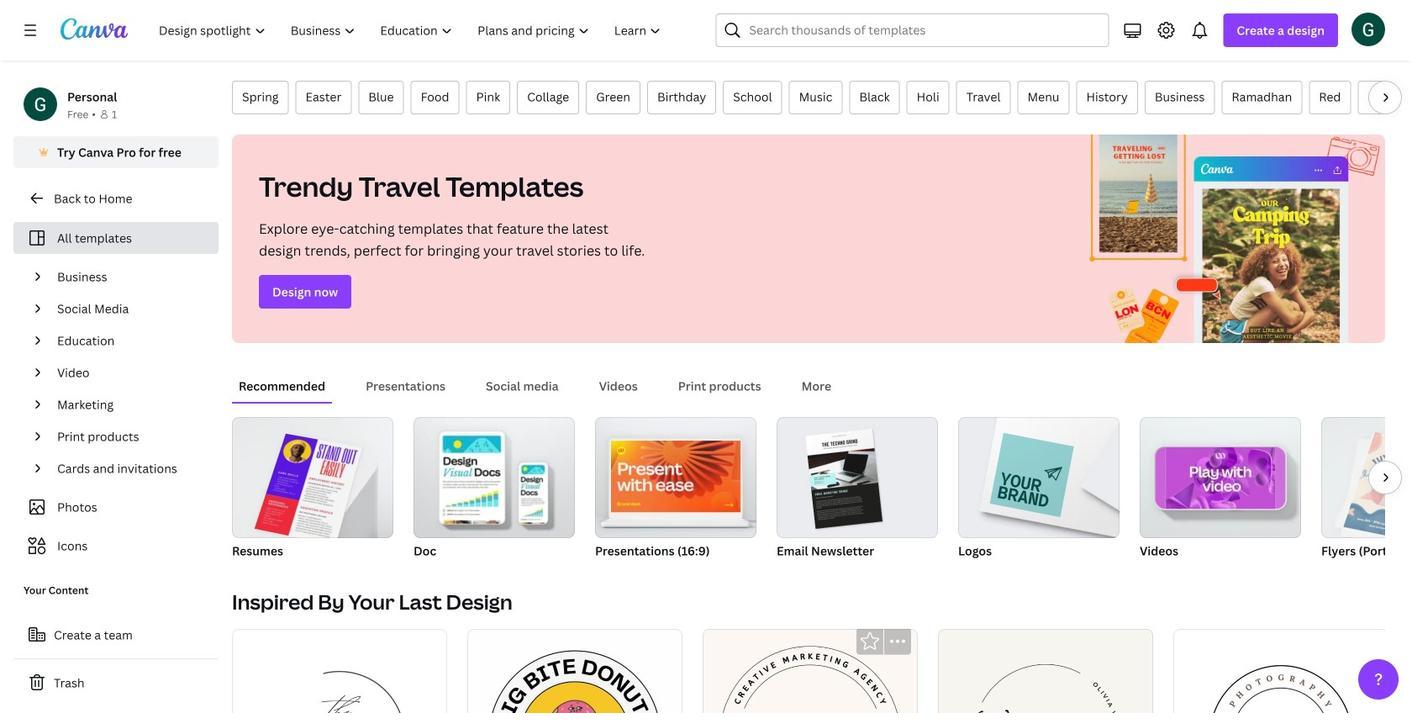 Task type: vqa. For each thing, say whether or not it's contained in the screenshot.
Greg Robinson image
yes



Task type: locate. For each thing, give the bounding box(es) containing it.
greg robinson image
[[1352, 12, 1386, 46]]

video image
[[1140, 417, 1302, 538], [1166, 447, 1276, 509]]

black and white modern marketing agency round stamp business logo image
[[703, 629, 918, 713]]

bright colorful playful funny donuts food circle logo image
[[467, 629, 683, 713]]

black ivory minimalist handwritten wedding photography circle logo image
[[938, 629, 1154, 713]]

None search field
[[716, 13, 1109, 47]]

doc image
[[414, 417, 575, 538], [414, 417, 575, 538]]

presentation (16:9) image
[[595, 417, 757, 538], [611, 441, 741, 512]]

logo image
[[959, 417, 1120, 538], [990, 433, 1074, 517]]

resume image
[[232, 417, 394, 538], [254, 434, 363, 545]]

top level navigation element
[[148, 13, 676, 47]]

email newsletter image
[[777, 417, 938, 538], [806, 429, 883, 529]]



Task type: describe. For each thing, give the bounding box(es) containing it.
flyer (portrait 8.5 × 11 in) image
[[1322, 417, 1413, 538]]

trendy travel templates image
[[1073, 135, 1386, 343]]

Search search field
[[750, 14, 1098, 46]]

free simple modern circle design studio logo image
[[232, 629, 447, 713]]

elegant circle signature photography logo image
[[1174, 629, 1389, 713]]



